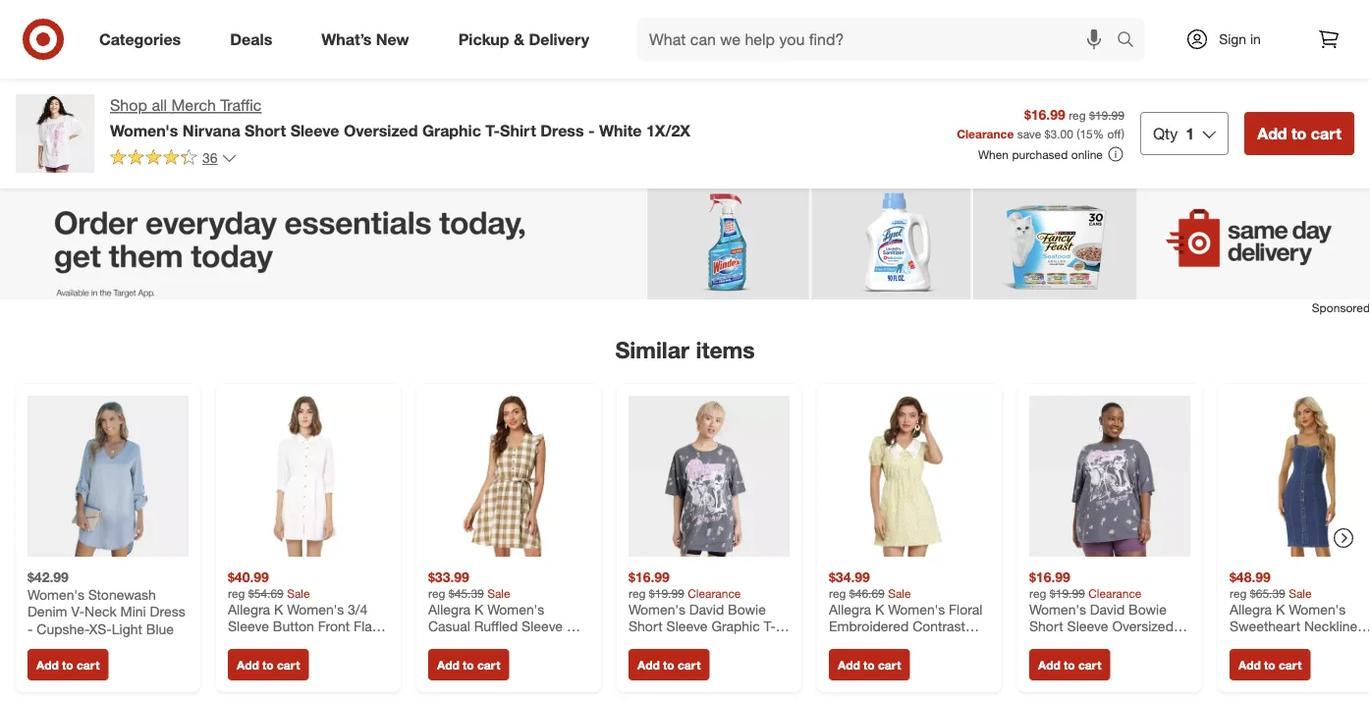 Task type: vqa. For each thing, say whether or not it's contained in the screenshot.
'White' at the top of page
yes



Task type: locate. For each thing, give the bounding box(es) containing it.
sponsored
[[1313, 301, 1371, 316]]

save
[[1018, 126, 1042, 141]]

shirt
[[500, 121, 536, 140], [629, 635, 658, 653]]

2 sale from the left
[[488, 586, 511, 601]]

- inside shop all merch traffic women's nirvana short sleeve oversized graphic t-shirt dress - white 1x/2x
[[589, 121, 595, 140]]

add down '$45.39'
[[437, 658, 460, 673]]

2 horizontal spatial $19.99
[[1090, 108, 1125, 122]]

reg inside $16.99 reg $19.99 clearance
[[1030, 586, 1047, 601]]

women's down all at left top
[[110, 121, 178, 140]]

add down $65.39
[[1239, 658, 1262, 673]]

cart for "women's stonewash denim v-neck mini dress - cupshe-xs-light blue" image
[[77, 658, 100, 673]]

reg inside $16.99 reg $19.99 clearance save $ 3.00 ( 15 % off )
[[1069, 108, 1087, 122]]

when
[[979, 147, 1009, 162]]

$19.99 for sleeve
[[649, 586, 685, 601]]

- left white
[[589, 121, 595, 140]]

when purchased online
[[979, 147, 1104, 162]]

reg inside $33.99 reg $45.39 sale
[[428, 586, 446, 601]]

sale right the $54.69 at the bottom left
[[287, 586, 310, 601]]

1 vertical spatial sleeve
[[667, 618, 708, 635]]

to for allegra k women's sweetheart neckline straps sleeveless button down denim dresses blue large image
[[1265, 658, 1276, 673]]

image of women's nirvana short sleeve oversized graphic t-shirt dress - white 1x/2x image
[[16, 94, 94, 173]]

0 vertical spatial dress
[[541, 121, 584, 140]]

light
[[112, 621, 142, 638]]

shirt inside the $16.99 reg $19.99 clearance women's david bowie short sleeve graphic t- shirt dress - gray
[[629, 635, 658, 653]]

2 vertical spatial dress
[[662, 635, 697, 653]]

dress
[[541, 121, 584, 140], [150, 604, 185, 621], [662, 635, 697, 653]]

- inside the $16.99 reg $19.99 clearance women's david bowie short sleeve graphic t- shirt dress - gray
[[701, 635, 707, 653]]

t- for oversized
[[486, 121, 500, 140]]

dress inside the $16.99 reg $19.99 clearance women's david bowie short sleeve graphic t- shirt dress - gray
[[662, 635, 697, 653]]

0 horizontal spatial short
[[245, 121, 286, 140]]

add to cart for allegra k women's floral embroidered contrast collar elastic waist dress yellow medium 'image'
[[838, 658, 902, 673]]

clearance inside $16.99 reg $19.99 clearance save $ 3.00 ( 15 % off )
[[957, 126, 1015, 141]]

sale for $40.99
[[287, 586, 310, 601]]

0 horizontal spatial women's
[[28, 586, 84, 604]]

What can we help you find? suggestions appear below search field
[[638, 18, 1122, 61]]

add to cart button for "women's stonewash denim v-neck mini dress - cupshe-xs-light blue" image
[[28, 650, 108, 681]]

1 vertical spatial graphic
[[712, 618, 760, 635]]

what's
[[322, 30, 372, 49]]

)
[[1122, 126, 1125, 141]]

cart
[[1312, 124, 1342, 143], [77, 658, 100, 673], [277, 658, 300, 673], [478, 658, 501, 673], [678, 658, 701, 673], [879, 658, 902, 673], [1079, 658, 1102, 673], [1279, 658, 1302, 673]]

add down the $16.99 reg $19.99 clearance women's david bowie short sleeve graphic t- shirt dress - gray
[[638, 658, 660, 673]]

dress right mini
[[150, 604, 185, 621]]

1 vertical spatial shirt
[[629, 635, 658, 653]]

stonewash
[[88, 586, 156, 604]]

sale for $48.99
[[1289, 586, 1313, 601]]

to for allegra k women's 3/4 sleeve button front flare mini shirt dress white x-small "image"
[[262, 658, 274, 673]]

pickup & delivery
[[459, 30, 590, 49]]

dress down "david"
[[662, 635, 697, 653]]

$16.99 for women's
[[629, 569, 670, 586]]

1 horizontal spatial -
[[589, 121, 595, 140]]

add
[[1258, 124, 1288, 143], [36, 658, 59, 673], [237, 658, 259, 673], [437, 658, 460, 673], [638, 658, 660, 673], [838, 658, 861, 673], [1039, 658, 1061, 673], [1239, 658, 1262, 673]]

add down "cupshe-"
[[36, 658, 59, 673]]

add right 1
[[1258, 124, 1288, 143]]

t- inside shop all merch traffic women's nirvana short sleeve oversized graphic t-shirt dress - white 1x/2x
[[486, 121, 500, 140]]

a
[[143, 32, 152, 51]]

reg
[[1069, 108, 1087, 122], [228, 586, 245, 601], [428, 586, 446, 601], [629, 586, 646, 601], [829, 586, 847, 601], [1030, 586, 1047, 601], [1230, 586, 1248, 601]]

sale inside $34.99 reg $46.69 sale
[[889, 586, 912, 601]]

0 vertical spatial short
[[245, 121, 286, 140]]

add to cart button for allegra k women's floral embroidered contrast collar elastic waist dress yellow medium 'image'
[[829, 650, 910, 681]]

reg inside $40.99 reg $54.69 sale
[[228, 586, 245, 601]]

categories
[[99, 30, 181, 49]]

0 vertical spatial t-
[[486, 121, 500, 140]]

add to cart button
[[1245, 112, 1355, 155], [28, 650, 108, 681], [228, 650, 309, 681], [428, 650, 509, 681], [629, 650, 710, 681], [829, 650, 910, 681], [1030, 650, 1111, 681], [1230, 650, 1311, 681]]

reg inside $34.99 reg $46.69 sale
[[829, 586, 847, 601]]

sale inside $40.99 reg $54.69 sale
[[287, 586, 310, 601]]

1 horizontal spatial short
[[629, 618, 663, 635]]

reg for $40.99
[[228, 586, 245, 601]]

cart for 'women's david bowie short sleeve graphic t-shirt dress - gray' image
[[678, 658, 701, 673]]

short down traffic
[[245, 121, 286, 140]]

$16.99
[[1025, 106, 1066, 123], [629, 569, 670, 586], [1030, 569, 1071, 586]]

$16.99 inside $16.99 reg $19.99 clearance save $ 3.00 ( 15 % off )
[[1025, 106, 1066, 123]]

2 horizontal spatial dress
[[662, 635, 697, 653]]

clearance
[[957, 126, 1015, 141], [688, 586, 741, 601], [1089, 586, 1142, 601]]

add down $46.69 in the bottom right of the page
[[838, 658, 861, 673]]

4 sale from the left
[[1289, 586, 1313, 601]]

2 horizontal spatial clearance
[[1089, 586, 1142, 601]]

women's for shop
[[110, 121, 178, 140]]

graphic inside the $16.99 reg $19.99 clearance women's david bowie short sleeve graphic t- shirt dress - gray
[[712, 618, 760, 635]]

clearance for women's
[[688, 586, 741, 601]]

1 horizontal spatial t-
[[764, 618, 776, 635]]

36 link
[[110, 148, 237, 171]]

t- inside the $16.99 reg $19.99 clearance women's david bowie short sleeve graphic t- shirt dress - gray
[[764, 618, 776, 635]]

1 horizontal spatial women's
[[110, 121, 178, 140]]

sale inside $33.99 reg $45.39 sale
[[488, 586, 511, 601]]

1 horizontal spatial $19.99
[[1050, 586, 1086, 601]]

women's left "david"
[[629, 601, 686, 618]]

advertisement region
[[0, 186, 1371, 300]]

items
[[696, 336, 755, 364]]

$19.99 inside $16.99 reg $19.99 clearance
[[1050, 586, 1086, 601]]

0 horizontal spatial dress
[[150, 604, 185, 621]]

1 horizontal spatial shirt
[[629, 635, 658, 653]]

0 horizontal spatial $19.99
[[649, 586, 685, 601]]

reg for $33.99
[[428, 586, 446, 601]]

$16.99 reg $19.99 clearance
[[1030, 569, 1142, 601]]

online
[[1072, 147, 1104, 162]]

-
[[589, 121, 595, 140], [28, 621, 33, 638], [701, 635, 707, 653]]

deals link
[[213, 18, 297, 61]]

$33.99 reg $45.39 sale
[[428, 569, 511, 601]]

women's inside the $16.99 reg $19.99 clearance women's david bowie short sleeve graphic t- shirt dress - gray
[[629, 601, 686, 618]]

add for "women's stonewash denim v-neck mini dress - cupshe-xs-light blue" image
[[36, 658, 59, 673]]

allegra k women's sweetheart neckline straps sleeveless button down denim dresses blue large image
[[1230, 396, 1371, 557]]

0 vertical spatial graphic
[[423, 121, 481, 140]]

dress inside $42.99 women's stonewash denim v-neck mini dress - cupshe-xs-light blue
[[150, 604, 185, 621]]

sleeve inside the $16.99 reg $19.99 clearance women's david bowie short sleeve graphic t- shirt dress - gray
[[667, 618, 708, 635]]

0 vertical spatial shirt
[[500, 121, 536, 140]]

- for $16.99 reg $19.99 clearance women's david bowie short sleeve graphic t- shirt dress - gray
[[701, 635, 707, 653]]

$34.99 reg $46.69 sale
[[829, 569, 912, 601]]

women's
[[110, 121, 178, 140], [28, 586, 84, 604], [629, 601, 686, 618]]

0 horizontal spatial clearance
[[688, 586, 741, 601]]

0 horizontal spatial shirt
[[500, 121, 536, 140]]

clearance inside the $16.99 reg $19.99 clearance women's david bowie short sleeve graphic t- shirt dress - gray
[[688, 586, 741, 601]]

neck
[[85, 604, 117, 621]]

3.00
[[1051, 126, 1074, 141]]

add to cart for allegra k women's 3/4 sleeve button front flare mini shirt dress white x-small "image"
[[237, 658, 300, 673]]

women's david bowie short sleeve graphic t-shirt dress - gray image
[[629, 396, 790, 557]]

cart for allegra k women's casual ruffled sleeve a-line vintage gingham check sundress brown medium image
[[478, 658, 501, 673]]

david
[[690, 601, 725, 618]]

2 horizontal spatial women's
[[629, 601, 686, 618]]

t- for sleeve
[[764, 618, 776, 635]]

deals
[[230, 30, 272, 49]]

reg for $34.99
[[829, 586, 847, 601]]

0 vertical spatial sleeve
[[291, 121, 340, 140]]

sale right $65.39
[[1289, 586, 1313, 601]]

add to cart
[[1258, 124, 1342, 143], [36, 658, 100, 673], [237, 658, 300, 673], [437, 658, 501, 673], [638, 658, 701, 673], [838, 658, 902, 673], [1039, 658, 1102, 673], [1239, 658, 1302, 673]]

shop all merch traffic women's nirvana short sleeve oversized graphic t-shirt dress - white 1x/2x
[[110, 96, 691, 140]]

pickup
[[459, 30, 510, 49]]

t- right gray
[[764, 618, 776, 635]]

shirt inside shop all merch traffic women's nirvana short sleeve oversized graphic t-shirt dress - white 1x/2x
[[500, 121, 536, 140]]

to for allegra k women's casual ruffled sleeve a-line vintage gingham check sundress brown medium image
[[463, 658, 474, 673]]

add to cart button for allegra k women's casual ruffled sleeve a-line vintage gingham check sundress brown medium image
[[428, 650, 509, 681]]

v-
[[71, 604, 85, 621]]

$16.99 inside the $16.99 reg $19.99 clearance women's david bowie short sleeve graphic t- shirt dress - gray
[[629, 569, 670, 586]]

add down the $54.69 at the bottom left
[[237, 658, 259, 673]]

shirt down &
[[500, 121, 536, 140]]

sale
[[287, 586, 310, 601], [488, 586, 511, 601], [889, 586, 912, 601], [1289, 586, 1313, 601]]

1 vertical spatial dress
[[150, 604, 185, 621]]

1 sale from the left
[[287, 586, 310, 601]]

$16.99 for save
[[1025, 106, 1066, 123]]

allegra k women's floral embroidered contrast collar elastic waist dress yellow medium image
[[829, 396, 991, 557]]

shirt left gray
[[629, 635, 658, 653]]

1
[[1186, 124, 1195, 143]]

women's up "cupshe-"
[[28, 586, 84, 604]]

$19.99 inside the $16.99 reg $19.99 clearance women's david bowie short sleeve graphic t- shirt dress - gray
[[649, 586, 685, 601]]

off
[[1108, 126, 1122, 141]]

$33.99
[[428, 569, 470, 586]]

t-
[[486, 121, 500, 140], [764, 618, 776, 635]]

sign in
[[1220, 30, 1262, 48]]

sale right '$45.39'
[[488, 586, 511, 601]]

dress for shop all merch traffic women's nirvana short sleeve oversized graphic t-shirt dress - white 1x/2x
[[541, 121, 584, 140]]

- inside $42.99 women's stonewash denim v-neck mini dress - cupshe-xs-light blue
[[28, 621, 33, 638]]

1 horizontal spatial clearance
[[957, 126, 1015, 141]]

sale right $46.69 in the bottom right of the page
[[889, 586, 912, 601]]

0 horizontal spatial sleeve
[[291, 121, 340, 140]]

reg inside "$48.99 reg $65.39 sale"
[[1230, 586, 1248, 601]]

0 horizontal spatial t-
[[486, 121, 500, 140]]

sleeve left gray
[[667, 618, 708, 635]]

add for allegra k women's casual ruffled sleeve a-line vintage gingham check sundress brown medium image
[[437, 658, 460, 673]]

$19.99 inside $16.99 reg $19.99 clearance save $ 3.00 ( 15 % off )
[[1090, 108, 1125, 122]]

shirt for sleeve
[[629, 635, 658, 653]]

graphic
[[423, 121, 481, 140], [712, 618, 760, 635]]

1x/2x
[[647, 121, 691, 140]]

women's stonewash denim v-neck mini dress - cupshe-xs-light blue image
[[28, 396, 189, 557]]

2 horizontal spatial -
[[701, 635, 707, 653]]

t- down pickup
[[486, 121, 500, 140]]

add to cart button for allegra k women's 3/4 sleeve button front flare mini shirt dress white x-small "image"
[[228, 650, 309, 681]]

- left gray
[[701, 635, 707, 653]]

sleeve left oversized
[[291, 121, 340, 140]]

1 vertical spatial short
[[629, 618, 663, 635]]

to for "women's stonewash denim v-neck mini dress - cupshe-xs-light blue" image
[[62, 658, 73, 673]]

short
[[245, 121, 286, 140], [629, 618, 663, 635]]

to
[[1292, 124, 1307, 143], [62, 658, 73, 673], [262, 658, 274, 673], [463, 658, 474, 673], [663, 658, 675, 673], [864, 658, 875, 673], [1064, 658, 1076, 673], [1265, 658, 1276, 673]]

qty
[[1154, 124, 1179, 143]]

sleeve
[[291, 121, 340, 140], [667, 618, 708, 635]]

graphic inside shop all merch traffic women's nirvana short sleeve oversized graphic t-shirt dress - white 1x/2x
[[423, 121, 481, 140]]

women's inside shop all merch traffic women's nirvana short sleeve oversized graphic t-shirt dress - white 1x/2x
[[110, 121, 178, 140]]

3 sale from the left
[[889, 586, 912, 601]]

short left "david"
[[629, 618, 663, 635]]

1 horizontal spatial sleeve
[[667, 618, 708, 635]]

sale for $33.99
[[488, 586, 511, 601]]

dress inside shop all merch traffic women's nirvana short sleeve oversized graphic t-shirt dress - white 1x/2x
[[541, 121, 584, 140]]

add down $16.99 reg $19.99 clearance
[[1039, 658, 1061, 673]]

0 horizontal spatial graphic
[[423, 121, 481, 140]]

sale inside "$48.99 reg $65.39 sale"
[[1289, 586, 1313, 601]]

1 vertical spatial t-
[[764, 618, 776, 635]]

- left "cupshe-"
[[28, 621, 33, 638]]

dress left white
[[541, 121, 584, 140]]

reg for $48.99
[[1230, 586, 1248, 601]]

1 horizontal spatial dress
[[541, 121, 584, 140]]

$46.69
[[850, 586, 885, 601]]

$40.99 reg $54.69 sale
[[228, 569, 310, 601]]

women's david bowie short sleeve oversized graphic t-shirt dress - gray 1x/2x image
[[1030, 396, 1191, 557]]

what's new link
[[305, 18, 434, 61]]

$16.99 inside $16.99 reg $19.99 clearance
[[1030, 569, 1071, 586]]

0 horizontal spatial -
[[28, 621, 33, 638]]

1 horizontal spatial graphic
[[712, 618, 760, 635]]

$19.99
[[1090, 108, 1125, 122], [649, 586, 685, 601], [1050, 586, 1086, 601]]

in
[[1251, 30, 1262, 48]]



Task type: describe. For each thing, give the bounding box(es) containing it.
graphic for sleeve
[[712, 618, 760, 635]]

cupshe-
[[37, 621, 89, 638]]

short inside shop all merch traffic women's nirvana short sleeve oversized graphic t-shirt dress - white 1x/2x
[[245, 121, 286, 140]]

search
[[1109, 32, 1156, 51]]

new
[[376, 30, 409, 49]]

&
[[514, 30, 525, 49]]

mini
[[120, 604, 146, 621]]

clearance for save
[[957, 126, 1015, 141]]

$42.99 women's stonewash denim v-neck mini dress - cupshe-xs-light blue
[[28, 569, 185, 638]]

allegra k women's casual ruffled sleeve a-line vintage gingham check sundress brown medium image
[[428, 396, 590, 557]]

$48.99
[[1230, 569, 1272, 586]]

categories link
[[83, 18, 206, 61]]

$48.99 reg $65.39 sale
[[1230, 569, 1313, 601]]

$16.99 reg $19.99 clearance save $ 3.00 ( 15 % off )
[[957, 106, 1125, 141]]

sign in link
[[1169, 18, 1292, 61]]

traffic
[[220, 96, 262, 115]]

add to cart for allegra k women's sweetheart neckline straps sleeveless button down denim dresses blue large image
[[1239, 658, 1302, 673]]

- for shop all merch traffic women's nirvana short sleeve oversized graphic t-shirt dress - white 1x/2x
[[589, 121, 595, 140]]

women's inside $42.99 women's stonewash denim v-neck mini dress - cupshe-xs-light blue
[[28, 586, 84, 604]]

cart for the women's david bowie short sleeve oversized graphic t-shirt dress - gray 1x/2x "image"
[[1079, 658, 1102, 673]]

similar
[[616, 336, 690, 364]]

all
[[152, 96, 167, 115]]

qty 1
[[1154, 124, 1195, 143]]

$19.99 for 15
[[1090, 108, 1125, 122]]

question
[[157, 32, 222, 51]]

add to cart for allegra k women's casual ruffled sleeve a-line vintage gingham check sundress brown medium image
[[437, 658, 501, 673]]

nirvana
[[183, 121, 240, 140]]

$40.99
[[228, 569, 269, 586]]

add for 'women's david bowie short sleeve graphic t-shirt dress - gray' image
[[638, 658, 660, 673]]

add to cart button for allegra k women's sweetheart neckline straps sleeveless button down denim dresses blue large image
[[1230, 650, 1311, 681]]

purchased
[[1013, 147, 1069, 162]]

$34.99
[[829, 569, 871, 586]]

bowie
[[728, 601, 766, 618]]

$65.39
[[1251, 586, 1286, 601]]

graphic for oversized
[[423, 121, 481, 140]]

what's new
[[322, 30, 409, 49]]

add to cart button for 'women's david bowie short sleeve graphic t-shirt dress - gray' image
[[629, 650, 710, 681]]

$54.69
[[248, 586, 284, 601]]

white
[[599, 121, 642, 140]]

gray
[[710, 635, 739, 653]]

similar items region
[[0, 186, 1371, 702]]

shirt for oversized
[[500, 121, 536, 140]]

to for allegra k women's floral embroidered contrast collar elastic waist dress yellow medium 'image'
[[864, 658, 875, 673]]

to for 'women's david bowie short sleeve graphic t-shirt dress - gray' image
[[663, 658, 675, 673]]

xs-
[[89, 621, 112, 638]]

dress for $16.99 reg $19.99 clearance women's david bowie short sleeve graphic t- shirt dress - gray
[[662, 635, 697, 653]]

add for allegra k women's 3/4 sleeve button front flare mini shirt dress white x-small "image"
[[237, 658, 259, 673]]

delivery
[[529, 30, 590, 49]]

reg for $16.99
[[1030, 586, 1047, 601]]

%
[[1094, 126, 1105, 141]]

ask a question button
[[98, 20, 234, 63]]

cart for allegra k women's sweetheart neckline straps sleeveless button down denim dresses blue large image
[[1279, 658, 1302, 673]]

add for allegra k women's floral embroidered contrast collar elastic waist dress yellow medium 'image'
[[838, 658, 861, 673]]

add to cart for the women's david bowie short sleeve oversized graphic t-shirt dress - gray 1x/2x "image"
[[1039, 658, 1102, 673]]

sleeve inside shop all merch traffic women's nirvana short sleeve oversized graphic t-shirt dress - white 1x/2x
[[291, 121, 340, 140]]

$42.99
[[28, 569, 69, 586]]

sale for $34.99
[[889, 586, 912, 601]]

15
[[1080, 126, 1094, 141]]

(
[[1077, 126, 1080, 141]]

$
[[1045, 126, 1051, 141]]

allegra k women's 3/4 sleeve button front flare mini shirt dress white x-small image
[[228, 396, 389, 557]]

add to cart for "women's stonewash denim v-neck mini dress - cupshe-xs-light blue" image
[[36, 658, 100, 673]]

shop
[[110, 96, 147, 115]]

denim
[[28, 604, 67, 621]]

add for allegra k women's sweetheart neckline straps sleeveless button down denim dresses blue large image
[[1239, 658, 1262, 673]]

ask a question
[[111, 32, 222, 51]]

reg inside the $16.99 reg $19.99 clearance women's david bowie short sleeve graphic t- shirt dress - gray
[[629, 586, 646, 601]]

blue
[[146, 621, 174, 638]]

add to cart for 'women's david bowie short sleeve graphic t-shirt dress - gray' image
[[638, 658, 701, 673]]

$16.99 reg $19.99 clearance women's david bowie short sleeve graphic t- shirt dress - gray
[[629, 569, 776, 653]]

add to cart button for the women's david bowie short sleeve oversized graphic t-shirt dress - gray 1x/2x "image"
[[1030, 650, 1111, 681]]

cart for allegra k women's 3/4 sleeve button front flare mini shirt dress white x-small "image"
[[277, 658, 300, 673]]

oversized
[[344, 121, 418, 140]]

$45.39
[[449, 586, 484, 601]]

pickup & delivery link
[[442, 18, 614, 61]]

cart for allegra k women's floral embroidered contrast collar elastic waist dress yellow medium 'image'
[[879, 658, 902, 673]]

add for the women's david bowie short sleeve oversized graphic t-shirt dress - gray 1x/2x "image"
[[1039, 658, 1061, 673]]

search button
[[1109, 18, 1156, 65]]

to for the women's david bowie short sleeve oversized graphic t-shirt dress - gray 1x/2x "image"
[[1064, 658, 1076, 673]]

sign
[[1220, 30, 1247, 48]]

women's for $16.99
[[629, 601, 686, 618]]

ask
[[111, 32, 139, 51]]

clearance inside $16.99 reg $19.99 clearance
[[1089, 586, 1142, 601]]

36
[[202, 149, 218, 166]]

short inside the $16.99 reg $19.99 clearance women's david bowie short sleeve graphic t- shirt dress - gray
[[629, 618, 663, 635]]

similar items
[[616, 336, 755, 364]]

merch
[[171, 96, 216, 115]]



